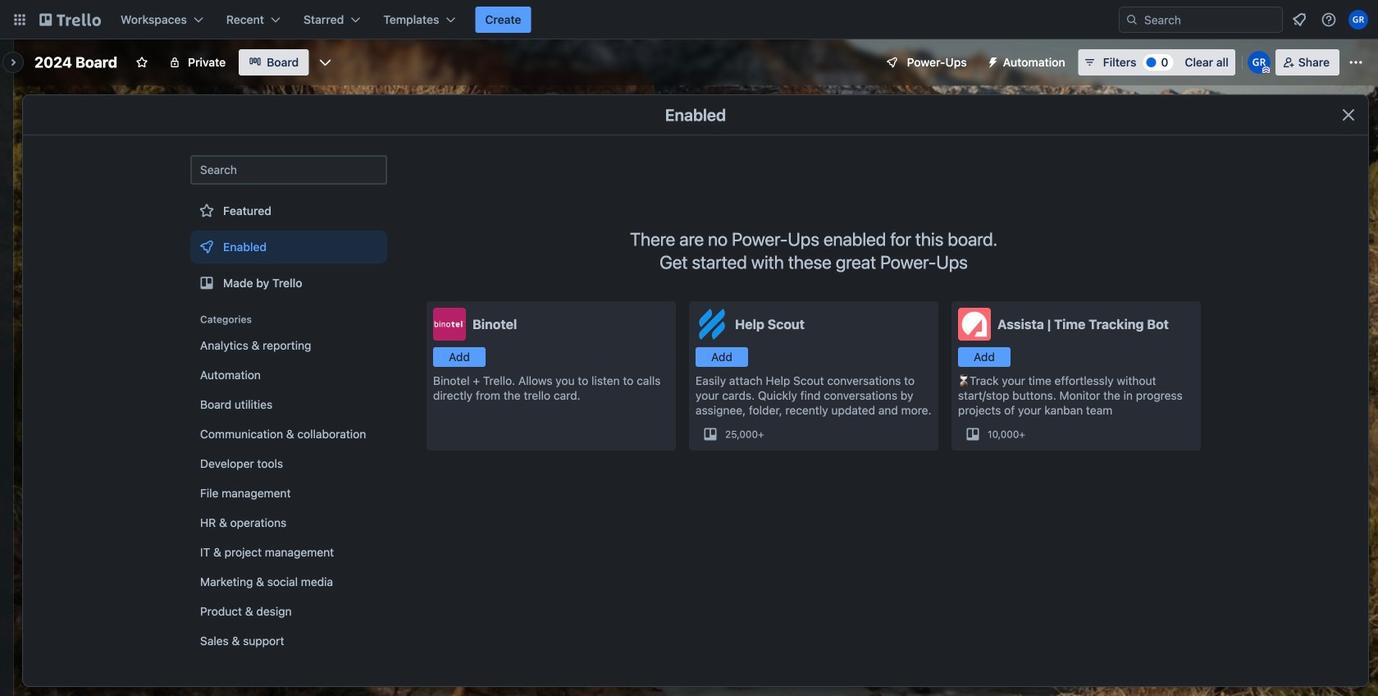 Task type: describe. For each thing, give the bounding box(es) containing it.
Board name text field
[[26, 49, 126, 76]]

back to home image
[[39, 7, 101, 33]]

Search text field
[[190, 155, 387, 185]]

this member is an admin of this board. image
[[1263, 66, 1270, 74]]

0 notifications image
[[1290, 10, 1310, 30]]

sm image
[[981, 49, 1004, 72]]

1 vertical spatial greg robinson (gregrobinson96) image
[[1248, 51, 1271, 74]]



Task type: vqa. For each thing, say whether or not it's contained in the screenshot.
Customize views image
yes



Task type: locate. For each thing, give the bounding box(es) containing it.
Search field
[[1120, 7, 1284, 33]]

show menu image
[[1349, 54, 1365, 71]]

greg robinson (gregrobinson96) image down search field
[[1248, 51, 1271, 74]]

greg robinson (gregrobinson96) image
[[1349, 10, 1369, 30], [1248, 51, 1271, 74]]

star or unstar board image
[[136, 56, 149, 69]]

0 horizontal spatial greg robinson (gregrobinson96) image
[[1248, 51, 1271, 74]]

0 vertical spatial greg robinson (gregrobinson96) image
[[1349, 10, 1369, 30]]

greg robinson (gregrobinson96) image right open information menu icon
[[1349, 10, 1369, 30]]

open information menu image
[[1321, 11, 1338, 28]]

primary element
[[0, 0, 1379, 39]]

customize views image
[[317, 54, 333, 71]]

1 horizontal spatial greg robinson (gregrobinson96) image
[[1349, 10, 1369, 30]]

search image
[[1126, 13, 1139, 26]]



